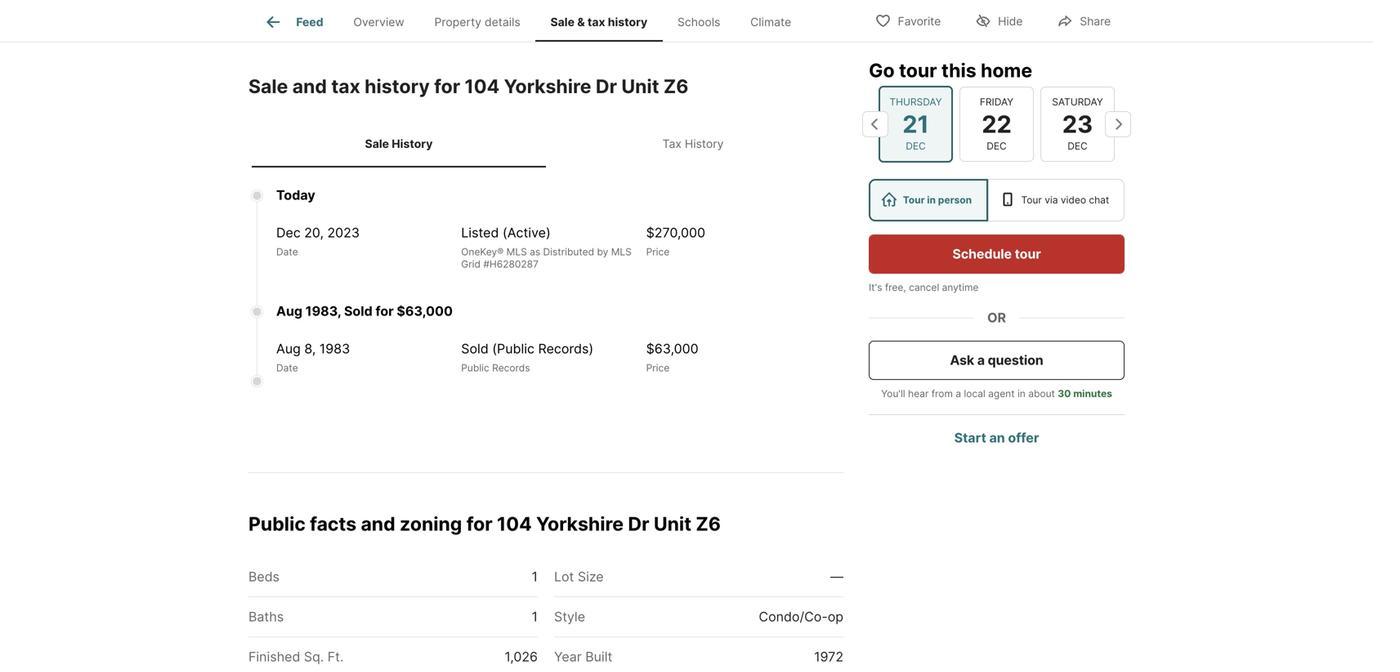 Task type: describe. For each thing, give the bounding box(es) containing it.
tax
[[662, 137, 682, 151]]

this
[[941, 59, 976, 82]]

friday
[[980, 96, 1014, 108]]

year
[[554, 649, 582, 665]]

sale & tax history
[[550, 15, 647, 29]]

a inside button
[[977, 352, 985, 368]]

sale for sale and tax history for 104 yorkshire dr unit z6
[[248, 75, 288, 98]]

21
[[902, 110, 929, 138]]

schedule tour button
[[869, 235, 1125, 274]]

#h6280287
[[483, 258, 539, 270]]

tour via video chat option
[[988, 179, 1125, 221]]

2 mls from the left
[[611, 246, 632, 258]]

or
[[987, 310, 1006, 326]]

history for and
[[365, 75, 430, 98]]

tour for tour via video chat
[[1021, 194, 1042, 206]]

op
[[828, 609, 843, 625]]

0 vertical spatial sold
[[344, 303, 372, 319]]

feed link
[[263, 12, 323, 32]]

price for $270,000
[[646, 246, 669, 258]]

dr for sale and tax history for 104 yorkshire dr unit z6
[[596, 75, 617, 98]]

climate
[[750, 15, 791, 29]]

grid
[[461, 258, 481, 270]]

thursday
[[890, 96, 942, 108]]

20,
[[304, 225, 324, 241]]

for for history
[[434, 75, 460, 98]]

history for sale history
[[392, 137, 433, 151]]

history for tax history
[[685, 137, 724, 151]]

records)
[[538, 341, 593, 357]]

public facts and zoning for 104 yorkshire dr unit z6
[[248, 512, 721, 535]]

agent
[[988, 388, 1015, 400]]

date for dec 20, 2023
[[276, 246, 298, 258]]

$270,000
[[646, 225, 705, 241]]

dec inside 'dec 20, 2023 date'
[[276, 225, 301, 241]]

you'll
[[881, 388, 905, 400]]

1 mls from the left
[[506, 246, 527, 258]]

hear
[[908, 388, 929, 400]]

sold inside sold (public records) public records
[[461, 341, 489, 357]]

history for &
[[608, 15, 647, 29]]

aug 1983, sold for $63,000
[[276, 303, 453, 319]]

it's
[[869, 282, 882, 293]]

tax history
[[662, 137, 724, 151]]

listed (active) onekey® mls as distributed by mls grid #h6280287
[[461, 225, 632, 270]]

offer
[[1008, 430, 1039, 446]]

$63,000 price
[[646, 341, 698, 374]]

schedule tour
[[952, 246, 1041, 262]]

via
[[1045, 194, 1058, 206]]

ft.
[[328, 649, 344, 665]]

cancel
[[909, 282, 939, 293]]

condo/co-
[[759, 609, 828, 625]]

z6 for public facts and zoning for 104 yorkshire dr unit z6
[[696, 512, 721, 535]]

dr for public facts and zoning for 104 yorkshire dr unit z6
[[628, 512, 649, 535]]

yorkshire for zoning
[[536, 512, 624, 535]]

tax for and
[[331, 75, 360, 98]]

an
[[989, 430, 1005, 446]]

saturday 23 dec
[[1052, 96, 1103, 152]]

friday 22 dec
[[980, 96, 1014, 152]]

style
[[554, 609, 585, 625]]

schools tab
[[663, 2, 735, 42]]

ask
[[950, 352, 974, 368]]

as
[[530, 246, 540, 258]]

tour in person
[[903, 194, 972, 206]]

2023
[[327, 225, 360, 241]]

distributed
[[543, 246, 594, 258]]

next image
[[1105, 111, 1131, 137]]

minutes
[[1073, 388, 1112, 400]]

feed
[[296, 15, 323, 29]]

1 for beds
[[532, 569, 538, 585]]

1,026
[[505, 649, 538, 665]]

public inside sold (public records) public records
[[461, 362, 489, 374]]

thursday 21 dec
[[890, 96, 942, 152]]

schools
[[678, 15, 720, 29]]

records
[[492, 362, 530, 374]]

favorite
[[898, 14, 941, 28]]

0 horizontal spatial a
[[956, 388, 961, 400]]

anytime
[[942, 282, 979, 293]]

zoning
[[400, 512, 462, 535]]

tab list containing feed
[[248, 0, 819, 42]]

climate tab
[[735, 2, 806, 42]]

local
[[964, 388, 985, 400]]

go
[[869, 59, 895, 82]]

tour via video chat
[[1021, 194, 1109, 206]]

chat
[[1089, 194, 1109, 206]]

sale & tax history tab
[[535, 2, 663, 42]]

video
[[1061, 194, 1086, 206]]

$270,000 price
[[646, 225, 705, 258]]

go tour this home
[[869, 59, 1032, 82]]

sale for sale history
[[365, 137, 389, 151]]

today
[[276, 187, 315, 203]]

share button
[[1043, 4, 1125, 37]]

date for aug 8, 1983
[[276, 362, 298, 374]]

lot
[[554, 569, 574, 585]]

tax history tab
[[546, 124, 840, 164]]

person
[[938, 194, 972, 206]]

104 for history
[[465, 75, 499, 98]]

overview tab
[[338, 2, 419, 42]]

for for zoning
[[466, 512, 493, 535]]



Task type: locate. For each thing, give the bounding box(es) containing it.
1 vertical spatial a
[[956, 388, 961, 400]]

tour left via
[[1021, 194, 1042, 206]]

sold right 1983, on the left of the page
[[344, 303, 372, 319]]

1 horizontal spatial z6
[[696, 512, 721, 535]]

2 price from the top
[[646, 362, 669, 374]]

0 horizontal spatial public
[[248, 512, 306, 535]]

dr
[[596, 75, 617, 98], [628, 512, 649, 535]]

for right zoning
[[466, 512, 493, 535]]

tax for &
[[588, 15, 605, 29]]

sale and tax history for 104 yorkshire dr unit z6
[[248, 75, 689, 98]]

1 aug from the top
[[276, 303, 302, 319]]

1 tour from the left
[[903, 194, 925, 206]]

tour left person
[[903, 194, 925, 206]]

details
[[485, 15, 520, 29]]

0 horizontal spatial history
[[392, 137, 433, 151]]

104 for zoning
[[497, 512, 532, 535]]

date inside 'dec 20, 2023 date'
[[276, 246, 298, 258]]

in left person
[[927, 194, 936, 206]]

dec down 21
[[906, 140, 926, 152]]

0 horizontal spatial history
[[365, 75, 430, 98]]

1 horizontal spatial tour
[[1015, 246, 1041, 262]]

0 vertical spatial aug
[[276, 303, 302, 319]]

tour in person option
[[869, 179, 988, 221]]

0 vertical spatial tax
[[588, 15, 605, 29]]

1 horizontal spatial $63,000
[[646, 341, 698, 357]]

tax inside tab
[[588, 15, 605, 29]]

unit for sale and tax history for 104 yorkshire dr unit z6
[[621, 75, 659, 98]]

0 horizontal spatial dr
[[596, 75, 617, 98]]

0 vertical spatial public
[[461, 362, 489, 374]]

2 1 from the top
[[532, 609, 538, 625]]

(public
[[492, 341, 534, 357]]

0 vertical spatial and
[[292, 75, 327, 98]]

0 vertical spatial dr
[[596, 75, 617, 98]]

z6 for sale and tax history for 104 yorkshire dr unit z6
[[664, 75, 689, 98]]

dec down 23 at the right of page
[[1068, 140, 1088, 152]]

dec for 23
[[1068, 140, 1088, 152]]

date
[[276, 246, 298, 258], [276, 362, 298, 374]]

2 date from the top
[[276, 362, 298, 374]]

tax
[[588, 15, 605, 29], [331, 75, 360, 98]]

home
[[981, 59, 1032, 82]]

ask a question button
[[869, 341, 1125, 380]]

tour for go
[[899, 59, 937, 82]]

2 tab list from the top
[[248, 121, 843, 168]]

tour for schedule
[[1015, 246, 1041, 262]]

$63,000
[[397, 303, 453, 319], [646, 341, 698, 357]]

public left records
[[461, 362, 489, 374]]

2 tour from the left
[[1021, 194, 1042, 206]]

finished
[[248, 649, 300, 665]]

1 date from the top
[[276, 246, 298, 258]]

1983
[[319, 341, 350, 357]]

property details tab
[[419, 2, 535, 42]]

dec for 21
[[906, 140, 926, 152]]

0 horizontal spatial sale
[[248, 75, 288, 98]]

from
[[931, 388, 953, 400]]

size
[[578, 569, 604, 585]]

1
[[532, 569, 538, 585], [532, 609, 538, 625]]

1 tab list from the top
[[248, 0, 819, 42]]

1 vertical spatial aug
[[276, 341, 301, 357]]

1 for baths
[[532, 609, 538, 625]]

tour right schedule
[[1015, 246, 1041, 262]]

1 1 from the top
[[532, 569, 538, 585]]

0 vertical spatial yorkshire
[[504, 75, 591, 98]]

tour inside button
[[1015, 246, 1041, 262]]

1 horizontal spatial history
[[608, 15, 647, 29]]

previous image
[[862, 111, 888, 137]]

property details
[[434, 15, 520, 29]]

price inside $63,000 price
[[646, 362, 669, 374]]

1 vertical spatial sale
[[248, 75, 288, 98]]

aug left 8,
[[276, 341, 301, 357]]

0 horizontal spatial sold
[[344, 303, 372, 319]]

0 vertical spatial in
[[927, 194, 936, 206]]

0 horizontal spatial tour
[[903, 194, 925, 206]]

1 horizontal spatial tour
[[1021, 194, 1042, 206]]

sale history tab
[[252, 124, 546, 164]]

1 left style
[[532, 609, 538, 625]]

0 vertical spatial unit
[[621, 75, 659, 98]]

list box containing tour in person
[[869, 179, 1125, 221]]

listed
[[461, 225, 499, 241]]

1 vertical spatial date
[[276, 362, 298, 374]]

by
[[597, 246, 608, 258]]

mls right the by
[[611, 246, 632, 258]]

dec inside "thursday 21 dec"
[[906, 140, 926, 152]]

23
[[1062, 110, 1093, 138]]

104
[[465, 75, 499, 98], [497, 512, 532, 535]]

0 horizontal spatial z6
[[664, 75, 689, 98]]

30
[[1058, 388, 1071, 400]]

beds
[[248, 569, 280, 585]]

tab list
[[248, 0, 819, 42], [248, 121, 843, 168]]

1 horizontal spatial in
[[1017, 388, 1026, 400]]

unit for public facts and zoning for 104 yorkshire dr unit z6
[[654, 512, 691, 535]]

built
[[585, 649, 612, 665]]

1 horizontal spatial and
[[361, 512, 395, 535]]

dec
[[906, 140, 926, 152], [987, 140, 1007, 152], [1068, 140, 1088, 152], [276, 225, 301, 241]]

history down the sale and tax history for 104 yorkshire dr unit z6
[[392, 137, 433, 151]]

you'll hear from a local agent in about 30 minutes
[[881, 388, 1112, 400]]

0 vertical spatial history
[[608, 15, 647, 29]]

0 vertical spatial 1
[[532, 569, 538, 585]]

history right tax
[[685, 137, 724, 151]]

aug for aug 1983, sold for $63,000
[[276, 303, 302, 319]]

unit
[[621, 75, 659, 98], [654, 512, 691, 535]]

dec inside friday 22 dec
[[987, 140, 1007, 152]]

aug
[[276, 303, 302, 319], [276, 341, 301, 357]]

history inside tab
[[608, 15, 647, 29]]

1 left lot
[[532, 569, 538, 585]]

date inside aug 8, 1983 date
[[276, 362, 298, 374]]

yorkshire
[[504, 75, 591, 98], [536, 512, 624, 535]]

0 horizontal spatial in
[[927, 194, 936, 206]]

0 vertical spatial a
[[977, 352, 985, 368]]

0 horizontal spatial tax
[[331, 75, 360, 98]]

1 vertical spatial and
[[361, 512, 395, 535]]

a
[[977, 352, 985, 368], [956, 388, 961, 400]]

1 horizontal spatial sold
[[461, 341, 489, 357]]

1 vertical spatial history
[[365, 75, 430, 98]]

sold
[[344, 303, 372, 319], [461, 341, 489, 357]]

1 vertical spatial for
[[376, 303, 394, 319]]

1 vertical spatial dr
[[628, 512, 649, 535]]

sale for sale & tax history
[[550, 15, 575, 29]]

year built
[[554, 649, 612, 665]]

0 vertical spatial tab list
[[248, 0, 819, 42]]

start
[[954, 430, 986, 446]]

1 horizontal spatial sale
[[365, 137, 389, 151]]

a right the from
[[956, 388, 961, 400]]

0 vertical spatial $63,000
[[397, 303, 453, 319]]

0 horizontal spatial and
[[292, 75, 327, 98]]

0 vertical spatial price
[[646, 246, 669, 258]]

1 vertical spatial 104
[[497, 512, 532, 535]]

1 horizontal spatial mls
[[611, 246, 632, 258]]

overview
[[353, 15, 404, 29]]

1 horizontal spatial dr
[[628, 512, 649, 535]]

2 horizontal spatial for
[[466, 512, 493, 535]]

yorkshire down &
[[504, 75, 591, 98]]

tour up thursday
[[899, 59, 937, 82]]

2 aug from the top
[[276, 341, 301, 357]]

and right facts
[[361, 512, 395, 535]]

dec down 22
[[987, 140, 1007, 152]]

in
[[927, 194, 936, 206], [1017, 388, 1026, 400]]

tour inside option
[[903, 194, 925, 206]]

1 vertical spatial z6
[[696, 512, 721, 535]]

in inside option
[[927, 194, 936, 206]]

list box
[[869, 179, 1125, 221]]

0 vertical spatial sale
[[550, 15, 575, 29]]

1 history from the left
[[392, 137, 433, 151]]

1 vertical spatial $63,000
[[646, 341, 698, 357]]

22
[[982, 110, 1012, 138]]

2 history from the left
[[685, 137, 724, 151]]

0 vertical spatial 104
[[465, 75, 499, 98]]

1 vertical spatial public
[[248, 512, 306, 535]]

for
[[434, 75, 460, 98], [376, 303, 394, 319], [466, 512, 493, 535]]

0 horizontal spatial $63,000
[[397, 303, 453, 319]]

aug 8, 1983 date
[[276, 341, 350, 374]]

0 vertical spatial tour
[[899, 59, 937, 82]]

1 vertical spatial unit
[[654, 512, 691, 535]]

2 horizontal spatial sale
[[550, 15, 575, 29]]

hide
[[998, 14, 1023, 28]]

1 vertical spatial tax
[[331, 75, 360, 98]]

1 horizontal spatial public
[[461, 362, 489, 374]]

sale history
[[365, 137, 433, 151]]

price for $63,000
[[646, 362, 669, 374]]

dec for 22
[[987, 140, 1007, 152]]

price inside $270,000 price
[[646, 246, 669, 258]]

facts
[[310, 512, 356, 535]]

ask a question
[[950, 352, 1043, 368]]

history right &
[[608, 15, 647, 29]]

share
[[1080, 14, 1111, 28]]

start an offer link
[[954, 430, 1039, 446]]

sold left (public
[[461, 341, 489, 357]]

—
[[830, 569, 843, 585]]

1 horizontal spatial tax
[[588, 15, 605, 29]]

for right 1983, on the left of the page
[[376, 303, 394, 319]]

saturday
[[1052, 96, 1103, 108]]

1 vertical spatial price
[[646, 362, 669, 374]]

1 vertical spatial 1
[[532, 609, 538, 625]]

1 vertical spatial in
[[1017, 388, 1026, 400]]

a right ask
[[977, 352, 985, 368]]

8,
[[304, 341, 316, 357]]

0 horizontal spatial for
[[376, 303, 394, 319]]

tax right &
[[588, 15, 605, 29]]

0 vertical spatial for
[[434, 75, 460, 98]]

aug left 1983, on the left of the page
[[276, 303, 302, 319]]

property
[[434, 15, 481, 29]]

tour inside 'option'
[[1021, 194, 1042, 206]]

tax down overview "tab"
[[331, 75, 360, 98]]

dec 20, 2023 date
[[276, 225, 360, 258]]

dec left 20,
[[276, 225, 301, 241]]

favorite button
[[861, 4, 955, 37]]

condo/co-op
[[759, 609, 843, 625]]

1972
[[814, 649, 843, 665]]

1 price from the top
[[646, 246, 669, 258]]

1 vertical spatial tab list
[[248, 121, 843, 168]]

1 vertical spatial sold
[[461, 341, 489, 357]]

2 vertical spatial sale
[[365, 137, 389, 151]]

lot size
[[554, 569, 604, 585]]

yorkshire for history
[[504, 75, 591, 98]]

mls up #h6280287
[[506, 246, 527, 258]]

onekey®
[[461, 246, 504, 258]]

0 vertical spatial z6
[[664, 75, 689, 98]]

0 horizontal spatial tour
[[899, 59, 937, 82]]

tour
[[899, 59, 937, 82], [1015, 246, 1041, 262]]

1 horizontal spatial a
[[977, 352, 985, 368]]

mls
[[506, 246, 527, 258], [611, 246, 632, 258]]

baths
[[248, 609, 284, 625]]

tab list containing sale history
[[248, 121, 843, 168]]

in right agent
[[1017, 388, 1026, 400]]

aug inside aug 8, 1983 date
[[276, 341, 301, 357]]

finished sq. ft.
[[248, 649, 344, 665]]

it's free, cancel anytime
[[869, 282, 979, 293]]

history
[[608, 15, 647, 29], [365, 75, 430, 98]]

free,
[[885, 282, 906, 293]]

2 vertical spatial for
[[466, 512, 493, 535]]

1 vertical spatial tour
[[1015, 246, 1041, 262]]

hide button
[[961, 4, 1037, 37]]

0 vertical spatial date
[[276, 246, 298, 258]]

and down feed
[[292, 75, 327, 98]]

sold (public records) public records
[[461, 341, 593, 374]]

1 horizontal spatial for
[[434, 75, 460, 98]]

price
[[646, 246, 669, 258], [646, 362, 669, 374]]

sq.
[[304, 649, 324, 665]]

tour for tour in person
[[903, 194, 925, 206]]

0 horizontal spatial mls
[[506, 246, 527, 258]]

aug for aug 8, 1983 date
[[276, 341, 301, 357]]

None button
[[879, 86, 953, 163], [959, 86, 1034, 162], [1040, 86, 1115, 162], [879, 86, 953, 163], [959, 86, 1034, 162], [1040, 86, 1115, 162]]

history up sale history
[[365, 75, 430, 98]]

dec inside saturday 23 dec
[[1068, 140, 1088, 152]]

yorkshire up lot size
[[536, 512, 624, 535]]

sale
[[550, 15, 575, 29], [248, 75, 288, 98], [365, 137, 389, 151]]

about
[[1028, 388, 1055, 400]]

public up beds
[[248, 512, 306, 535]]

1 vertical spatial yorkshire
[[536, 512, 624, 535]]

for down property
[[434, 75, 460, 98]]

1 horizontal spatial history
[[685, 137, 724, 151]]



Task type: vqa. For each thing, say whether or not it's contained in the screenshot.
rightmost history
yes



